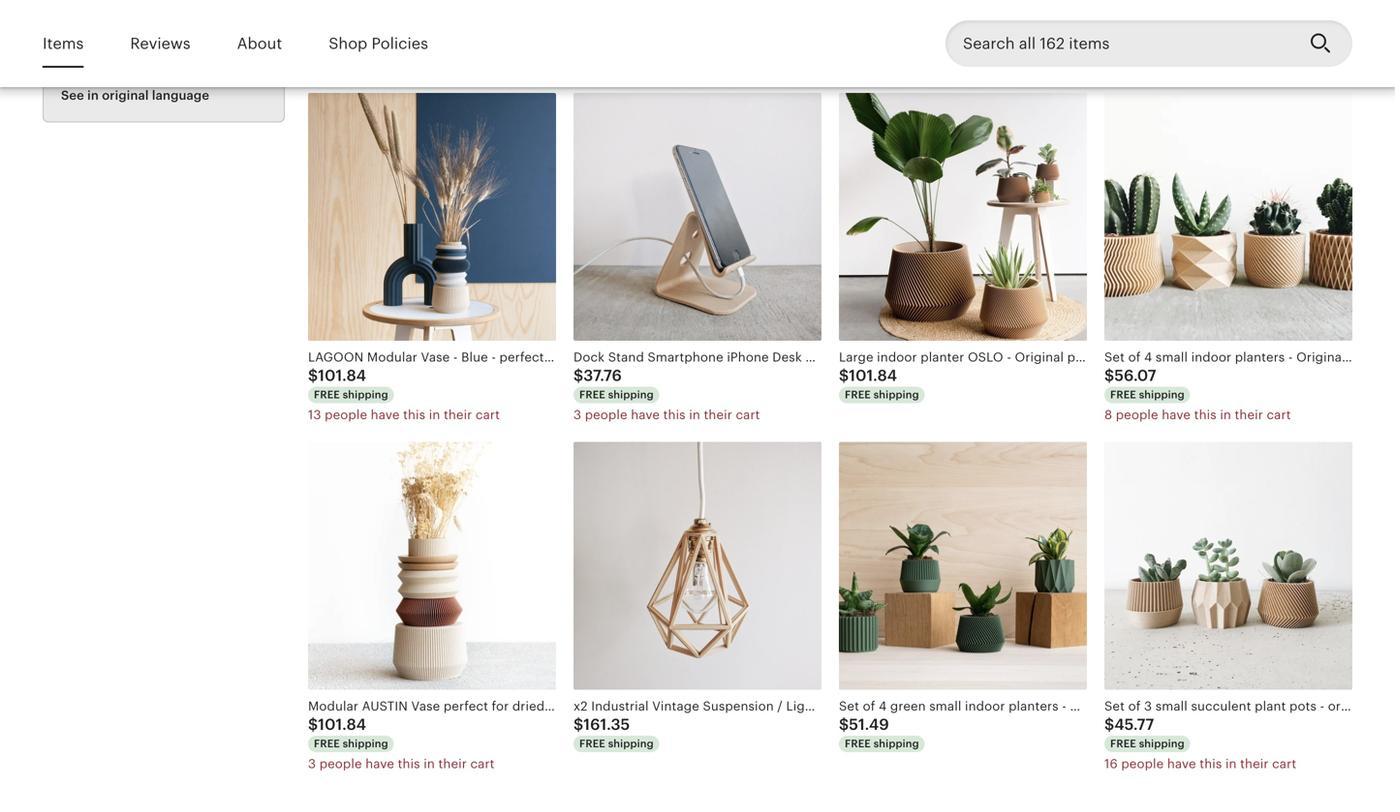 Task type: locate. For each thing, give the bounding box(es) containing it.
in inside see in original language link
[[87, 88, 99, 102]]

original
[[1015, 350, 1064, 365], [1296, 350, 1345, 365]]

0 horizontal spatial original
[[102, 88, 149, 102]]

people
[[325, 408, 367, 423], [585, 408, 627, 423], [1116, 408, 1158, 423], [319, 757, 362, 772], [1121, 757, 1164, 772]]

0 horizontal spatial original
[[1015, 350, 1064, 365]]

0 horizontal spatial gift
[[1115, 350, 1136, 365]]

this inside set of 3 small succulent plant pots - original pla $ 45.77 free shipping 16 people have this in their cart
[[1200, 757, 1222, 772]]

policies
[[372, 35, 428, 52]]

of inside set of 4 green small indoor planters - original planter gift ! $ 51.49 free shipping
[[863, 699, 875, 714]]

perfect right 'blue'
[[499, 350, 544, 365]]

small inside set of 4 small indoor planters - original planter  $ 56.07 free shipping 8 people have this in their cart
[[1156, 350, 1188, 365]]

4 up 56.07
[[1144, 350, 1152, 365]]

4
[[1144, 350, 1152, 365], [879, 699, 887, 714]]

blue
[[461, 350, 488, 365]]

small for $
[[1156, 699, 1188, 714]]

of inside set of 4 small indoor planters - original planter  $ 56.07 free shipping 8 people have this in their cart
[[1128, 350, 1141, 365]]

this inside lagoon modular vase - blue - perfect for dried flowers ! $ 101.84 free shipping 13 people have this in their cart
[[403, 408, 425, 423]]

1 horizontal spatial flowers
[[604, 350, 649, 365]]

0 horizontal spatial indoor
[[877, 350, 917, 365]]

set up 51.49
[[839, 699, 859, 714]]

flowers up 161.35
[[548, 699, 593, 714]]

modular austin vase perfect for dried flowers $ 101.84 free shipping 3 people have this in their cart
[[308, 699, 593, 772]]

free inside lagoon modular vase - blue - perfect for dried flowers ! $ 101.84 free shipping 13 people have this in their cart
[[314, 389, 340, 401]]

1 vertical spatial vase
[[411, 699, 440, 714]]

have
[[371, 408, 400, 423], [631, 408, 660, 423], [1162, 408, 1191, 423], [365, 757, 394, 772], [1167, 757, 1196, 772]]

in
[[87, 88, 99, 102], [429, 408, 440, 423], [689, 408, 700, 423], [1220, 408, 1231, 423], [424, 757, 435, 772], [1226, 757, 1237, 772]]

indoor inside large indoor planter oslo - original planter gift $ 101.84 free shipping
[[877, 350, 917, 365]]

set of 3 small succulent plant pots - original pla $ 45.77 free shipping 16 people have this in their cart
[[1104, 699, 1395, 772]]

people inside set of 4 small indoor planters - original planter  $ 56.07 free shipping 8 people have this in their cart
[[1116, 408, 1158, 423]]

their inside modular austin vase perfect for dried flowers $ 101.84 free shipping 3 people have this in their cart
[[438, 757, 467, 772]]

dried inside modular austin vase perfect for dried flowers $ 101.84 free shipping 3 people have this in their cart
[[512, 699, 545, 714]]

see in original language link
[[61, 86, 266, 104]]

cart inside $ 37.76 free shipping 3 people have this in their cart
[[736, 408, 760, 423]]

of
[[1128, 350, 1141, 365], [863, 699, 875, 714], [1128, 699, 1141, 714]]

shop
[[329, 35, 367, 52]]

1 horizontal spatial 4
[[1144, 350, 1152, 365]]

0 vertical spatial vase
[[421, 350, 450, 365]]

1 vertical spatial dried
[[512, 699, 545, 714]]

for inside modular austin vase perfect for dried flowers $ 101.84 free shipping 3 people have this in their cart
[[492, 699, 509, 714]]

0 vertical spatial dried
[[568, 350, 601, 365]]

! up $ 37.76 free shipping 3 people have this in their cart
[[652, 350, 656, 365]]

perfect right austin
[[444, 699, 488, 714]]

1 horizontal spatial original
[[1070, 699, 1116, 714]]

vase for people
[[411, 699, 440, 714]]

planters inside set of 4 small indoor planters - original planter  $ 56.07 free shipping 8 people have this in their cart
[[1235, 350, 1285, 365]]

small up 56.07
[[1156, 350, 1188, 365]]

set inside set of 4 small indoor planters - original planter  $ 56.07 free shipping 8 people have this in their cart
[[1104, 350, 1125, 365]]

2 vertical spatial 3
[[308, 757, 316, 772]]

0 vertical spatial modular
[[367, 350, 418, 365]]

$ inside modular austin vase perfect for dried flowers $ 101.84 free shipping 3 people have this in their cart
[[308, 716, 318, 734]]

set inside set of 3 small succulent plant pots - original pla $ 45.77 free shipping 16 people have this in their cart
[[1104, 699, 1125, 714]]

modular right lagoon
[[367, 350, 418, 365]]

cart
[[476, 408, 500, 423], [736, 408, 760, 423], [1267, 408, 1291, 423], [470, 757, 495, 772], [1272, 757, 1297, 772]]

free inside set of 3 small succulent plant pots - original pla $ 45.77 free shipping 16 people have this in their cart
[[1110, 738, 1136, 750]]

free
[[314, 389, 340, 401], [579, 389, 605, 401], [845, 389, 871, 401], [1110, 389, 1136, 401], [314, 738, 340, 750], [579, 738, 605, 750], [845, 738, 871, 750], [1110, 738, 1136, 750]]

translates
[[176, 18, 236, 32]]

0 vertical spatial planters
[[1235, 350, 1285, 365]]

2 horizontal spatial indoor
[[1191, 350, 1232, 365]]

shipping inside set of 4 small indoor planters - original planter  $ 56.07 free shipping 8 people have this in their cart
[[1139, 389, 1185, 401]]

! inside lagoon modular vase - blue - perfect for dried flowers ! $ 101.84 free shipping 13 people have this in their cart
[[652, 350, 656, 365]]

101.84 down the large
[[849, 367, 897, 385]]

shipping
[[343, 389, 388, 401], [608, 389, 654, 401], [874, 389, 919, 401], [1139, 389, 1185, 401], [343, 738, 388, 750], [608, 738, 654, 750], [874, 738, 919, 750], [1139, 738, 1185, 750]]

original left pla
[[1328, 699, 1374, 714]]

gift up 56.07
[[1115, 350, 1136, 365]]

of up 56.07
[[1128, 350, 1141, 365]]

flowers up 37.76
[[604, 350, 649, 365]]

indoor inside set of 4 green small indoor planters - original planter gift ! $ 51.49 free shipping
[[965, 699, 1005, 714]]

small inside set of 3 small succulent plant pots - original pla $ 45.77 free shipping 16 people have this in their cart
[[1156, 699, 1188, 714]]

4 inside set of 4 green small indoor planters - original planter gift ! $ 51.49 free shipping
[[879, 699, 887, 714]]

dried
[[568, 350, 601, 365], [512, 699, 545, 714]]

vase left 'blue'
[[421, 350, 450, 365]]

people right 16 at the right of page
[[1121, 757, 1164, 772]]

flowers
[[604, 350, 649, 365], [548, 699, 593, 714]]

!
[[652, 350, 656, 365], [1192, 699, 1195, 714]]

of for free
[[1128, 699, 1141, 714]]

their inside lagoon modular vase - blue - perfect for dried flowers ! $ 101.84 free shipping 13 people have this in their cart
[[444, 408, 472, 423]]

1 vertical spatial 3
[[1144, 699, 1152, 714]]

have inside set of 4 small indoor planters - original planter  $ 56.07 free shipping 8 people have this in their cart
[[1162, 408, 1191, 423]]

4 for $
[[879, 699, 887, 714]]

people inside set of 3 small succulent plant pots - original pla $ 45.77 free shipping 16 people have this in their cart
[[1121, 757, 1164, 772]]

original inside large indoor planter oslo - original planter gift $ 101.84 free shipping
[[1015, 350, 1064, 365]]

this inside set of 4 small indoor planters - original planter  $ 56.07 free shipping 8 people have this in their cart
[[1194, 408, 1217, 423]]

original inside set of 4 small indoor planters - original planter  $ 56.07 free shipping 8 people have this in their cart
[[1296, 350, 1345, 365]]

have inside lagoon modular vase - blue - perfect for dried flowers ! $ 101.84 free shipping 13 people have this in their cart
[[371, 408, 400, 423]]

set of 3 small succulent plant pots - original planter gift ! image
[[1104, 442, 1352, 690]]

2 horizontal spatial 3
[[1144, 699, 1152, 714]]

0 vertical spatial for
[[548, 350, 565, 365]]

for
[[548, 350, 565, 365], [492, 699, 509, 714]]

101.84 inside modular austin vase perfect for dried flowers $ 101.84 free shipping 3 people have this in their cart
[[318, 716, 366, 734]]

text
[[95, 35, 119, 50]]

people down 37.76
[[585, 408, 627, 423]]

vase for 101.84
[[421, 350, 450, 365]]

gift inside large indoor planter oslo - original planter gift $ 101.84 free shipping
[[1115, 350, 1136, 365]]

3
[[574, 408, 581, 423], [1144, 699, 1152, 714], [308, 757, 316, 772]]

161.35
[[584, 716, 630, 734]]

1 horizontal spatial planters
[[1235, 350, 1285, 365]]

free inside large indoor planter oslo - original planter gift $ 101.84 free shipping
[[845, 389, 871, 401]]

1 vertical spatial for
[[492, 699, 509, 714]]

large
[[839, 350, 874, 365]]

1 horizontal spatial 3
[[574, 408, 581, 423]]

shipping inside set of 3 small succulent plant pots - original pla $ 45.77 free shipping 16 people have this in their cart
[[1139, 738, 1185, 750]]

set of 4 small indoor planters - original planter gift ! image
[[1104, 93, 1352, 341]]

0 vertical spatial perfect
[[499, 350, 544, 365]]

0 vertical spatial 3
[[574, 408, 581, 423]]

0 vertical spatial 4
[[1144, 350, 1152, 365]]

0 horizontal spatial planters
[[1009, 699, 1059, 714]]

0 horizontal spatial 3
[[308, 757, 316, 772]]

planters
[[1235, 350, 1285, 365], [1009, 699, 1059, 714]]

of inside set of 3 small succulent plant pots - original pla $ 45.77 free shipping 16 people have this in their cart
[[1128, 699, 1141, 714]]

vase inside modular austin vase perfect for dried flowers $ 101.84 free shipping 3 people have this in their cart
[[411, 699, 440, 714]]

cart inside lagoon modular vase - blue - perfect for dried flowers ! $ 101.84 free shipping 13 people have this in their cart
[[476, 408, 500, 423]]

gift
[[1115, 350, 1136, 365], [1167, 699, 1188, 714]]

people right 13
[[325, 408, 367, 423]]

small inside set of 4 green small indoor planters - original planter gift ! $ 51.49 free shipping
[[929, 699, 962, 714]]

0 horizontal spatial 4
[[879, 699, 887, 714]]

original inside set of 4 green small indoor planters - original planter gift ! $ 51.49 free shipping
[[1070, 699, 1116, 714]]

shipping inside $ 37.76 free shipping 3 people have this in their cart
[[608, 389, 654, 401]]

1 vertical spatial 4
[[879, 699, 887, 714]]

2 original from the left
[[1296, 350, 1345, 365]]

flowers inside lagoon modular vase - blue - perfect for dried flowers ! $ 101.84 free shipping 13 people have this in their cart
[[604, 350, 649, 365]]

modular
[[367, 350, 418, 365], [308, 699, 359, 714]]

people down austin
[[319, 757, 362, 772]]

1 vertical spatial flowers
[[548, 699, 593, 714]]

2 horizontal spatial original
[[1328, 699, 1374, 714]]

of for shipping
[[1128, 350, 1141, 365]]

1 vertical spatial planters
[[1009, 699, 1059, 714]]

3 inside modular austin vase perfect for dried flowers $ 101.84 free shipping 3 people have this in their cart
[[308, 757, 316, 772]]

indoor
[[877, 350, 917, 365], [1191, 350, 1232, 365], [965, 699, 1005, 714]]

etsy
[[61, 18, 86, 32]]

oslo
[[968, 350, 1003, 365]]

gift left succulent
[[1167, 699, 1188, 714]]

101.84 inside large indoor planter oslo - original planter gift $ 101.84 free shipping
[[849, 367, 897, 385]]

vase inside lagoon modular vase - blue - perfect for dried flowers ! $ 101.84 free shipping 13 people have this in their cart
[[421, 350, 450, 365]]

their inside set of 4 small indoor planters - original planter  $ 56.07 free shipping 8 people have this in their cart
[[1235, 408, 1263, 423]]

- inside set of 3 small succulent plant pots - original pla $ 45.77 free shipping 16 people have this in their cart
[[1320, 699, 1325, 714]]

site
[[165, 35, 187, 50]]

1 vertical spatial !
[[1192, 699, 1195, 714]]

51.49
[[849, 716, 889, 734]]

original for free
[[1328, 699, 1374, 714]]

etsy automatically translates most text on the site to your preferred language.
[[61, 18, 236, 67]]

small left succulent
[[1156, 699, 1188, 714]]

! left plant
[[1192, 699, 1195, 714]]

0 vertical spatial flowers
[[604, 350, 649, 365]]

free inside set of 4 small indoor planters - original planter  $ 56.07 free shipping 8 people have this in their cart
[[1110, 389, 1136, 401]]

perfect
[[499, 350, 544, 365], [444, 699, 488, 714]]

$ inside set of 3 small succulent plant pots - original pla $ 45.77 free shipping 16 people have this in their cart
[[1104, 716, 1114, 734]]

lagoon modular vase - blue - perfect for dried flowers ! $ 101.84 free shipping 13 people have this in their cart
[[308, 350, 656, 423]]

1 original from the left
[[1015, 350, 1064, 365]]

pla
[[1378, 699, 1395, 714]]

$ 37.76 free shipping 3 people have this in their cart
[[574, 367, 760, 423]]

the
[[141, 35, 161, 50]]

0 vertical spatial !
[[652, 350, 656, 365]]

set up 56.07
[[1104, 350, 1125, 365]]

original inside set of 3 small succulent plant pots - original pla $ 45.77 free shipping 16 people have this in their cart
[[1328, 699, 1374, 714]]

small
[[1156, 350, 1188, 365], [929, 699, 962, 714], [1156, 699, 1188, 714]]

0 horizontal spatial for
[[492, 699, 509, 714]]

0 horizontal spatial dried
[[512, 699, 545, 714]]

set inside set of 4 green small indoor planters - original planter gift ! $ 51.49 free shipping
[[839, 699, 859, 714]]

planter inside set of 4 green small indoor planters - original planter gift ! $ 51.49 free shipping
[[1120, 699, 1164, 714]]

1 horizontal spatial dried
[[568, 350, 601, 365]]

for inside lagoon modular vase - blue - perfect for dried flowers ! $ 101.84 free shipping 13 people have this in their cart
[[548, 350, 565, 365]]

0 horizontal spatial modular
[[308, 699, 359, 714]]

0 horizontal spatial perfect
[[444, 699, 488, 714]]

shipping inside lagoon modular vase - blue - perfect for dried flowers ! $ 101.84 free shipping 13 people have this in their cart
[[343, 389, 388, 401]]

planter
[[921, 350, 964, 365], [1067, 350, 1111, 365], [1349, 350, 1393, 365], [1120, 699, 1164, 714]]

set up 45.77
[[1104, 699, 1125, 714]]

101.84
[[318, 367, 366, 385], [849, 367, 897, 385], [318, 716, 366, 734]]

their
[[444, 408, 472, 423], [704, 408, 732, 423], [1235, 408, 1263, 423], [438, 757, 467, 772], [1240, 757, 1269, 772]]

of up 45.77
[[1128, 699, 1141, 714]]

4 up 51.49
[[879, 699, 887, 714]]

1 horizontal spatial !
[[1192, 699, 1195, 714]]

1 vertical spatial gift
[[1167, 699, 1188, 714]]

cart inside set of 4 small indoor planters - original planter  $ 56.07 free shipping 8 people have this in their cart
[[1267, 408, 1291, 423]]

large indoor planter oslo - original planter gift $ 101.84 free shipping
[[839, 350, 1136, 401]]

101.84 down lagoon
[[318, 367, 366, 385]]

set of 4 green small indoor planters - original planter gift ! image
[[839, 442, 1087, 690]]

set
[[1104, 350, 1125, 365], [839, 699, 859, 714], [1104, 699, 1125, 714]]

small right green
[[929, 699, 962, 714]]

vase
[[421, 350, 450, 365], [411, 699, 440, 714]]

0 vertical spatial gift
[[1115, 350, 1136, 365]]

0 horizontal spatial flowers
[[548, 699, 593, 714]]

-
[[453, 350, 458, 365], [492, 350, 496, 365], [1007, 350, 1011, 365], [1288, 350, 1293, 365], [1062, 699, 1067, 714], [1320, 699, 1325, 714]]

lagoon
[[308, 350, 364, 365]]

101.84 down austin
[[318, 716, 366, 734]]

101.84 inside lagoon modular vase - blue - perfect for dried flowers ! $ 101.84 free shipping 13 people have this in their cart
[[318, 367, 366, 385]]

1 horizontal spatial original
[[1296, 350, 1345, 365]]

modular left austin
[[308, 699, 359, 714]]

1 horizontal spatial for
[[548, 350, 565, 365]]

original down "language."
[[102, 88, 149, 102]]

people right 8
[[1116, 408, 1158, 423]]

$
[[308, 367, 318, 385], [574, 367, 584, 385], [839, 367, 849, 385], [1104, 367, 1114, 385], [308, 716, 318, 734], [574, 716, 584, 734], [839, 716, 849, 734], [1104, 716, 1114, 734]]

1 horizontal spatial indoor
[[965, 699, 1005, 714]]

shop policies
[[329, 35, 428, 52]]

1 vertical spatial modular
[[308, 699, 359, 714]]

this
[[403, 408, 425, 423], [663, 408, 686, 423], [1194, 408, 1217, 423], [398, 757, 420, 772], [1200, 757, 1222, 772]]

1 vertical spatial perfect
[[444, 699, 488, 714]]

of up 51.49
[[863, 699, 875, 714]]

original up 45.77
[[1070, 699, 1116, 714]]

vase right austin
[[411, 699, 440, 714]]

your
[[206, 35, 234, 50]]

1 horizontal spatial modular
[[367, 350, 418, 365]]

people inside modular austin vase perfect for dried flowers $ 101.84 free shipping 3 people have this in their cart
[[319, 757, 362, 772]]

their inside set of 3 small succulent plant pots - original pla $ 45.77 free shipping 16 people have this in their cart
[[1240, 757, 1269, 772]]

4 inside set of 4 small indoor planters - original planter  $ 56.07 free shipping 8 people have this in their cart
[[1144, 350, 1152, 365]]

0 horizontal spatial !
[[652, 350, 656, 365]]

see in original language
[[61, 88, 209, 102]]

small for 56.07
[[1156, 350, 1188, 365]]

free inside modular austin vase perfect for dried flowers $ 101.84 free shipping 3 people have this in their cart
[[314, 738, 340, 750]]

$ 161.35 free shipping
[[574, 716, 654, 750]]

modular inside modular austin vase perfect for dried flowers $ 101.84 free shipping 3 people have this in their cart
[[308, 699, 359, 714]]

1 horizontal spatial perfect
[[499, 350, 544, 365]]

1 horizontal spatial gift
[[1167, 699, 1188, 714]]

x2 industrial vintage suspension / light / shade / pendant light cage wooden 3d printed diamond image
[[574, 442, 822, 690]]

original
[[102, 88, 149, 102], [1070, 699, 1116, 714], [1328, 699, 1374, 714]]



Task type: describe. For each thing, give the bounding box(es) containing it.
3 inside set of 3 small succulent plant pots - original pla $ 45.77 free shipping 16 people have this in their cart
[[1144, 699, 1152, 714]]

shop policies link
[[329, 21, 428, 66]]

their inside $ 37.76 free shipping 3 people have this in their cart
[[704, 408, 732, 423]]

cart inside set of 3 small succulent plant pots - original pla $ 45.77 free shipping 16 people have this in their cart
[[1272, 757, 1297, 772]]

- inside set of 4 green small indoor planters - original planter gift ! $ 51.49 free shipping
[[1062, 699, 1067, 714]]

have inside modular austin vase perfect for dried flowers $ 101.84 free shipping 3 people have this in their cart
[[365, 757, 394, 772]]

to
[[190, 35, 203, 50]]

in inside modular austin vase perfect for dried flowers $ 101.84 free shipping 3 people have this in their cart
[[424, 757, 435, 772]]

in inside $ 37.76 free shipping 3 people have this in their cart
[[689, 408, 700, 423]]

free inside $ 161.35 free shipping
[[579, 738, 605, 750]]

lagoon modular vase - blue - perfect for dried flowers ! image
[[308, 93, 556, 341]]

set for free
[[1104, 699, 1125, 714]]

modular austin vase perfect for dried flowers image
[[308, 442, 556, 690]]

set for shipping
[[1104, 350, 1125, 365]]

$ inside large indoor planter oslo - original planter gift $ 101.84 free shipping
[[839, 367, 849, 385]]

green
[[890, 699, 926, 714]]

reviews
[[130, 35, 190, 52]]

13
[[308, 408, 321, 423]]

this inside $ 37.76 free shipping 3 people have this in their cart
[[663, 408, 686, 423]]

planter inside set of 4 small indoor planters - original planter  $ 56.07 free shipping 8 people have this in their cart
[[1349, 350, 1393, 365]]

- inside set of 4 small indoor planters - original planter  $ 56.07 free shipping 8 people have this in their cart
[[1288, 350, 1293, 365]]

$ inside set of 4 green small indoor planters - original planter gift ! $ 51.49 free shipping
[[839, 716, 849, 734]]

8
[[1104, 408, 1112, 423]]

people inside lagoon modular vase - blue - perfect for dried flowers ! $ 101.84 free shipping 13 people have this in their cart
[[325, 408, 367, 423]]

original for $
[[1070, 699, 1116, 714]]

in inside lagoon modular vase - blue - perfect for dried flowers ! $ 101.84 free shipping 13 people have this in their cart
[[429, 408, 440, 423]]

planters inside set of 4 green small indoor planters - original planter gift ! $ 51.49 free shipping
[[1009, 699, 1059, 714]]

plant
[[1255, 699, 1286, 714]]

- inside large indoor planter oslo - original planter gift $ 101.84 free shipping
[[1007, 350, 1011, 365]]

items link
[[43, 21, 84, 66]]

indoor inside set of 4 small indoor planters - original planter  $ 56.07 free shipping 8 people have this in their cart
[[1191, 350, 1232, 365]]

bestseller
[[1022, 10, 1072, 23]]

set of 4 green small indoor planters - original planter gift ! $ 51.49 free shipping
[[839, 699, 1195, 750]]

dried inside lagoon modular vase - blue - perfect for dried flowers ! $ 101.84 free shipping 13 people have this in their cart
[[568, 350, 601, 365]]

free inside set of 4 green small indoor planters - original planter gift ! $ 51.49 free shipping
[[845, 738, 871, 750]]

bestseller link
[[1016, 0, 1352, 25]]

37.76
[[584, 367, 622, 385]]

people inside $ 37.76 free shipping 3 people have this in their cart
[[585, 408, 627, 423]]

items
[[43, 35, 84, 52]]

set of 4 small indoor planters - original planter  $ 56.07 free shipping 8 people have this in their cart
[[1104, 350, 1395, 423]]

succulent
[[1191, 699, 1251, 714]]

4 for shipping
[[1144, 350, 1152, 365]]

shipping inside modular austin vase perfect for dried flowers $ 101.84 free shipping 3 people have this in their cart
[[343, 738, 388, 750]]

shipping inside set of 4 green small indoor planters - original planter gift ! $ 51.49 free shipping
[[874, 738, 919, 750]]

gift inside set of 4 green small indoor planters - original planter gift ! $ 51.49 free shipping
[[1167, 699, 1188, 714]]

austin
[[362, 699, 408, 714]]

modular inside lagoon modular vase - blue - perfect for dried flowers ! $ 101.84 free shipping 13 people have this in their cart
[[367, 350, 418, 365]]

automatically
[[90, 18, 173, 32]]

this inside modular austin vase perfect for dried flowers $ 101.84 free shipping 3 people have this in their cart
[[398, 757, 420, 772]]

3 inside $ 37.76 free shipping 3 people have this in their cart
[[574, 408, 581, 423]]

language.
[[122, 53, 183, 67]]

dock stand smartphone iphone desk organizer printed in wood gift idea office decor scandinavian decor image
[[574, 93, 822, 341]]

$ inside set of 4 small indoor planters - original planter  $ 56.07 free shipping 8 people have this in their cart
[[1104, 367, 1114, 385]]

16
[[1104, 757, 1118, 772]]

! inside set of 4 green small indoor planters - original planter gift ! $ 51.49 free shipping
[[1192, 699, 1195, 714]]

set for $
[[839, 699, 859, 714]]

56.07
[[1114, 367, 1156, 385]]

Search all 162 items text field
[[946, 20, 1294, 67]]

free inside $ 37.76 free shipping 3 people have this in their cart
[[579, 389, 605, 401]]

have inside set of 3 small succulent plant pots - original pla $ 45.77 free shipping 16 people have this in their cart
[[1167, 757, 1196, 772]]

perfect inside lagoon modular vase - blue - perfect for dried flowers ! $ 101.84 free shipping 13 people have this in their cart
[[499, 350, 544, 365]]

of for $
[[863, 699, 875, 714]]

$ inside lagoon modular vase - blue - perfect for dried flowers ! $ 101.84 free shipping 13 people have this in their cart
[[308, 367, 318, 385]]

on
[[122, 35, 138, 50]]

have inside $ 37.76 free shipping 3 people have this in their cart
[[631, 408, 660, 423]]

shipping inside large indoor planter oslo - original planter gift $ 101.84 free shipping
[[874, 389, 919, 401]]

in inside set of 3 small succulent plant pots - original pla $ 45.77 free shipping 16 people have this in their cart
[[1226, 757, 1237, 772]]

perfect inside modular austin vase perfect for dried flowers $ 101.84 free shipping 3 people have this in their cart
[[444, 699, 488, 714]]

large indoor planter oslo - original planter gift image
[[839, 93, 1087, 341]]

$ inside $ 37.76 free shipping 3 people have this in their cart
[[574, 367, 584, 385]]

cart inside modular austin vase perfect for dried flowers $ 101.84 free shipping 3 people have this in their cart
[[470, 757, 495, 772]]

pots
[[1290, 699, 1317, 714]]

45.77
[[1114, 716, 1154, 734]]

flowers inside modular austin vase perfect for dried flowers $ 101.84 free shipping 3 people have this in their cart
[[548, 699, 593, 714]]

see
[[61, 88, 84, 102]]

language
[[152, 88, 209, 102]]

about
[[237, 35, 282, 52]]

$ inside $ 161.35 free shipping
[[574, 716, 584, 734]]

preferred
[[61, 53, 119, 67]]

in inside set of 4 small indoor planters - original planter  $ 56.07 free shipping 8 people have this in their cart
[[1220, 408, 1231, 423]]

shipping inside $ 161.35 free shipping
[[608, 738, 654, 750]]

reviews link
[[130, 21, 190, 66]]

about link
[[237, 21, 282, 66]]

most
[[61, 35, 92, 50]]



Task type: vqa. For each thing, say whether or not it's contained in the screenshot.
"$25"
no



